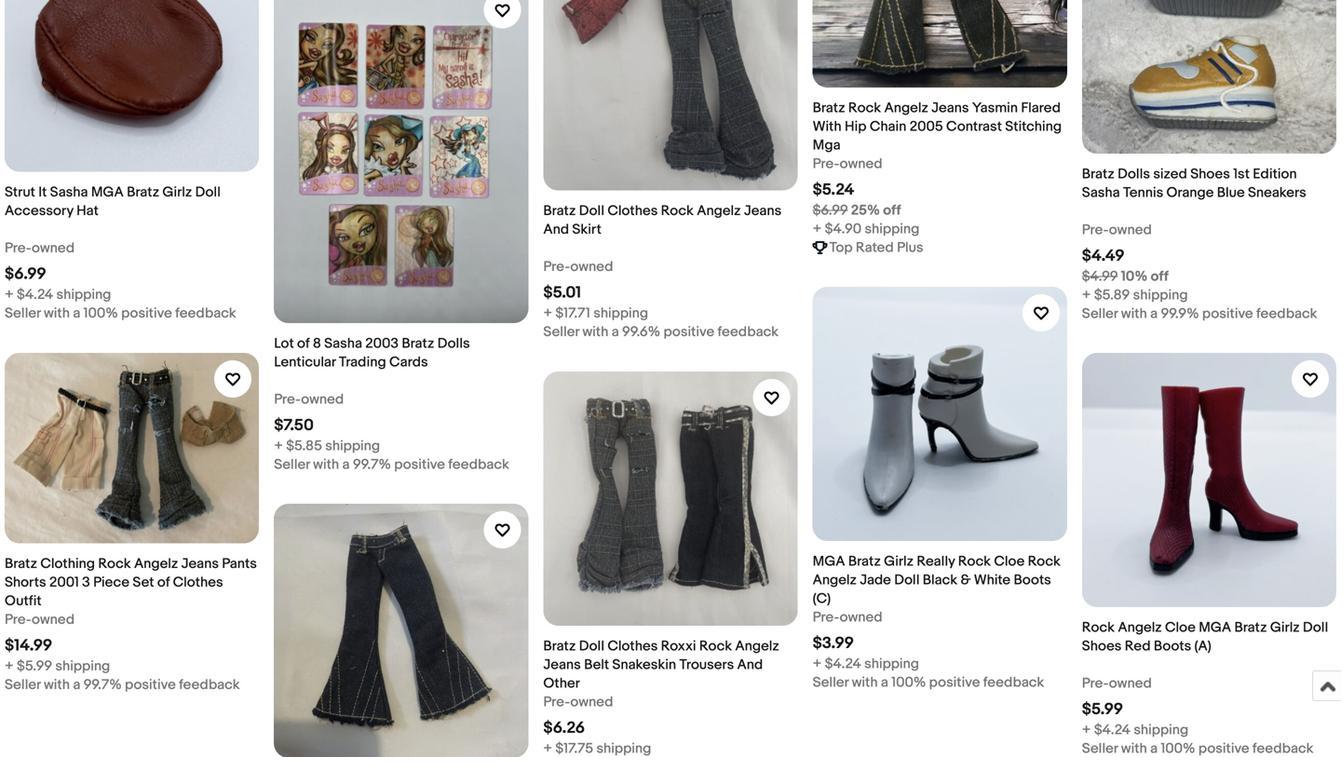 Task type: describe. For each thing, give the bounding box(es) containing it.
+ $4.24 shipping text field
[[5, 286, 111, 304]]

+ $5.99 shipping text field
[[5, 657, 110, 676]]

(a)
[[1195, 638, 1212, 655]]

rock inside bratz doll clothes roxxi rock angelz jeans belt snakeskin trousers and other pre-owned $6.26
[[699, 638, 732, 655]]

seller inside pre-owned $7.50 + $5.85 shipping seller with a 99.7% positive feedback
[[274, 456, 310, 473]]

plus
[[897, 239, 924, 256]]

+ $4.24 shipping text field for $3.99
[[813, 655, 919, 673]]

owned inside "pre-owned $6.99 + $4.24 shipping seller with a 100% positive feedback"
[[32, 240, 75, 257]]

orange
[[1167, 184, 1214, 201]]

(c)
[[813, 591, 831, 607]]

cloe inside mga bratz girlz really rock cloe rock angelz jade doll black & white boots (c) pre-owned $3.99 + $4.24 shipping seller with a 100% positive feedback
[[994, 553, 1025, 570]]

trading
[[339, 354, 386, 371]]

$5.85
[[286, 438, 322, 454]]

$5.99 text field
[[1082, 700, 1123, 720]]

outfit
[[5, 593, 41, 610]]

seller inside bratz clothing rock angelz jeans pants shorts 2001 3 piece set of clothes outfit pre-owned $14.99 + $5.99 shipping seller with a 99.7% positive feedback
[[5, 677, 41, 694]]

cards
[[389, 354, 428, 371]]

+ $5.89 shipping text field
[[1082, 286, 1188, 304]]

seller inside pre-owned $5.01 + $17.71 shipping seller with a 99.6% positive feedback
[[543, 324, 579, 341]]

bratz inside lot of 8 sasha 2003 bratz dolls lenticular trading cards
[[402, 335, 434, 352]]

a inside mga bratz girlz really rock cloe rock angelz jade doll black & white boots (c) pre-owned $3.99 + $4.24 shipping seller with a 100% positive feedback
[[881, 674, 888, 691]]

edition
[[1253, 166, 1297, 182]]

$7.50
[[274, 416, 314, 435]]

$5.24
[[813, 180, 855, 200]]

piece
[[93, 574, 130, 591]]

shipping inside pre-owned $7.50 + $5.85 shipping seller with a 99.7% positive feedback
[[325, 438, 380, 454]]

accessory
[[5, 203, 73, 220]]

blue
[[1217, 184, 1245, 201]]

25%
[[851, 202, 880, 219]]

stitching
[[1005, 118, 1062, 135]]

other
[[543, 675, 580, 692]]

pre-owned text field for $6.99
[[5, 239, 75, 258]]

99.9%
[[1161, 305, 1199, 322]]

with inside bratz clothing rock angelz jeans pants shorts 2001 3 piece set of clothes outfit pre-owned $14.99 + $5.99 shipping seller with a 99.7% positive feedback
[[44, 677, 70, 694]]

a inside bratz clothing rock angelz jeans pants shorts 2001 3 piece set of clothes outfit pre-owned $14.99 + $5.99 shipping seller with a 99.7% positive feedback
[[73, 677, 80, 694]]

a inside pre-owned $5.01 + $17.71 shipping seller with a 99.6% positive feedback
[[612, 324, 619, 341]]

$4.99
[[1082, 268, 1118, 285]]

off inside "pre-owned $4.49 $4.99 10% off + $5.89 shipping seller with a 99.9% positive feedback"
[[1151, 268, 1169, 285]]

$6.99 text field
[[5, 265, 46, 284]]

pre-owned text field for $6.26
[[543, 693, 613, 712]]

sasha inside the strut it sasha mga bratz girlz doll accessory hat
[[50, 184, 88, 201]]

pre- inside bratz clothing rock angelz jeans pants shorts 2001 3 piece set of clothes outfit pre-owned $14.99 + $5.99 shipping seller with a 99.7% positive feedback
[[5, 612, 32, 628]]

shipping inside pre-owned $5.01 + $17.71 shipping seller with a 99.6% positive feedback
[[594, 305, 648, 322]]

$5.99 inside bratz clothing rock angelz jeans pants shorts 2001 3 piece set of clothes outfit pre-owned $14.99 + $5.99 shipping seller with a 99.7% positive feedback
[[17, 658, 52, 675]]

skirt
[[572, 221, 602, 238]]

mga inside mga bratz girlz really rock cloe rock angelz jade doll black & white boots (c) pre-owned $3.99 + $4.24 shipping seller with a 100% positive feedback
[[813, 553, 845, 570]]

Seller with a 99.9% positive feedback text field
[[1082, 304, 1317, 323]]

top
[[830, 239, 853, 256]]

angelz inside bratz doll clothes rock angelz jeans and skirt
[[697, 203, 741, 220]]

with inside "pre-owned $6.99 + $4.24 shipping seller with a 100% positive feedback"
[[44, 305, 70, 322]]

$5.99 inside pre-owned $5.99 + $4.24 shipping
[[1082, 700, 1123, 720]]

clothes for bratz doll clothes roxxi rock angelz jeans belt snakeskin trousers and other pre-owned $6.26
[[608, 638, 658, 655]]

shipping inside "pre-owned $4.49 $4.99 10% off + $5.89 shipping seller with a 99.9% positive feedback"
[[1133, 287, 1188, 303]]

jeans inside bratz rock angelz jeans yasmin flared with hip chain 2005 contrast stitching mga pre-owned $5.24 $6.99 25% off + $4.90 shipping
[[932, 99, 969, 116]]

feedback inside mga bratz girlz really rock cloe rock angelz jade doll black & white boots (c) pre-owned $3.99 + $4.24 shipping seller with a 100% positive feedback
[[983, 674, 1044, 691]]

pre-owned text field for $14.99
[[5, 611, 75, 629]]

mga bratz girlz really rock cloe rock angelz jade doll black & white boots (c) pre-owned $3.99 + $4.24 shipping seller with a 100% positive feedback
[[813, 553, 1061, 691]]

Seller with a 100% positive feedback text field
[[813, 673, 1044, 692]]

previous price $6.99 25% off text field
[[813, 201, 901, 220]]

lenticular
[[274, 354, 336, 371]]

2003
[[365, 335, 399, 352]]

and inside bratz doll clothes roxxi rock angelz jeans belt snakeskin trousers and other pre-owned $6.26
[[737, 657, 763, 673]]

mga for $6.99
[[91, 184, 124, 201]]

boots inside mga bratz girlz really rock cloe rock angelz jade doll black & white boots (c) pre-owned $3.99 + $4.24 shipping seller with a 100% positive feedback
[[1014, 572, 1051, 589]]

pre- inside pre-owned $5.01 + $17.71 shipping seller with a 99.6% positive feedback
[[543, 259, 570, 275]]

1st
[[1233, 166, 1250, 182]]

owned inside bratz rock angelz jeans yasmin flared with hip chain 2005 contrast stitching mga pre-owned $5.24 $6.99 25% off + $4.90 shipping
[[840, 155, 883, 172]]

99.7% inside bratz clothing rock angelz jeans pants shorts 2001 3 piece set of clothes outfit pre-owned $14.99 + $5.99 shipping seller with a 99.7% positive feedback
[[84, 677, 122, 694]]

$7.50 text field
[[274, 416, 314, 435]]

pre- inside "pre-owned $4.49 $4.99 10% off + $5.89 shipping seller with a 99.9% positive feedback"
[[1082, 221, 1109, 238]]

$5.01
[[543, 283, 581, 303]]

girlz for $6.99
[[162, 184, 192, 201]]

shipping inside mga bratz girlz really rock cloe rock angelz jade doll black & white boots (c) pre-owned $3.99 + $4.24 shipping seller with a 100% positive feedback
[[864, 656, 919, 673]]

sized
[[1153, 166, 1187, 182]]

$6.26
[[543, 719, 585, 738]]

shipping inside bratz clothing rock angelz jeans pants shorts 2001 3 piece set of clothes outfit pre-owned $14.99 + $5.99 shipping seller with a 99.7% positive feedback
[[55, 658, 110, 675]]

+ $4.90 shipping text field
[[813, 220, 920, 238]]

owned inside mga bratz girlz really rock cloe rock angelz jade doll black & white boots (c) pre-owned $3.99 + $4.24 shipping seller with a 100% positive feedback
[[840, 609, 883, 626]]

pre- inside pre-owned $5.99 + $4.24 shipping
[[1082, 675, 1109, 692]]

yasmin
[[972, 99, 1018, 116]]

pre-owned text field for $4.49
[[1082, 221, 1152, 239]]

with inside mga bratz girlz really rock cloe rock angelz jade doll black & white boots (c) pre-owned $3.99 + $4.24 shipping seller with a 100% positive feedback
[[852, 674, 878, 691]]

positive inside "pre-owned $4.49 $4.99 10% off + $5.89 shipping seller with a 99.9% positive feedback"
[[1202, 305, 1253, 322]]

+ inside pre-owned $5.99 + $4.24 shipping
[[1082, 722, 1091, 739]]

lot of 8 sasha 2003 bratz dolls lenticular trading cards
[[274, 335, 470, 371]]

rated
[[856, 239, 894, 256]]

&
[[961, 572, 971, 589]]

$4.24 for $6.99
[[17, 287, 53, 303]]

red
[[1125, 638, 1151, 655]]

black
[[923, 572, 958, 589]]

hip
[[845, 118, 867, 135]]

doll inside mga bratz girlz really rock cloe rock angelz jade doll black & white boots (c) pre-owned $3.99 + $4.24 shipping seller with a 100% positive feedback
[[894, 572, 920, 589]]

a inside pre-owned $7.50 + $5.85 shipping seller with a 99.7% positive feedback
[[342, 456, 350, 473]]

+ inside pre-owned $7.50 + $5.85 shipping seller with a 99.7% positive feedback
[[274, 438, 283, 454]]

positive inside pre-owned $5.01 + $17.71 shipping seller with a 99.6% positive feedback
[[664, 324, 715, 341]]

it
[[38, 184, 47, 201]]

Seller with a 100% positive feedback text field
[[5, 304, 236, 323]]

2005
[[910, 118, 943, 135]]

with inside "pre-owned $4.49 $4.99 10% off + $5.89 shipping seller with a 99.9% positive feedback"
[[1121, 305, 1147, 322]]

jeans inside bratz clothing rock angelz jeans pants shorts 2001 3 piece set of clothes outfit pre-owned $14.99 + $5.99 shipping seller with a 99.7% positive feedback
[[181, 556, 219, 573]]

and inside bratz doll clothes rock angelz jeans and skirt
[[543, 221, 569, 238]]

$3.99
[[813, 634, 854, 653]]

bratz dolls sized shoes 1st edition sasha tennis orange blue sneakers
[[1082, 166, 1307, 201]]

pre-owned $4.49 $4.99 10% off + $5.89 shipping seller with a 99.9% positive feedback
[[1082, 221, 1317, 322]]

feedback inside "pre-owned $4.49 $4.99 10% off + $5.89 shipping seller with a 99.9% positive feedback"
[[1256, 305, 1317, 322]]

owned inside bratz doll clothes roxxi rock angelz jeans belt snakeskin trousers and other pre-owned $6.26
[[570, 694, 613, 711]]

positive inside mga bratz girlz really rock cloe rock angelz jade doll black & white boots (c) pre-owned $3.99 + $4.24 shipping seller with a 100% positive feedback
[[929, 674, 980, 691]]

3
[[82, 574, 90, 591]]

positive inside pre-owned $7.50 + $5.85 shipping seller with a 99.7% positive feedback
[[394, 456, 445, 473]]

bratz rock angelz jeans yasmin flared with hip chain 2005 contrast stitching mga pre-owned $5.24 $6.99 25% off + $4.90 shipping
[[813, 99, 1062, 237]]

doll inside the strut it sasha mga bratz girlz doll accessory hat
[[195, 184, 221, 201]]

$4.24 inside mga bratz girlz really rock cloe rock angelz jade doll black & white boots (c) pre-owned $3.99 + $4.24 shipping seller with a 100% positive feedback
[[825, 656, 861, 673]]

tennis
[[1123, 184, 1164, 201]]

shipping inside "pre-owned $6.99 + $4.24 shipping seller with a 100% positive feedback"
[[56, 287, 111, 303]]

bratz doll clothes roxxi rock angelz jeans belt snakeskin trousers and other pre-owned $6.26
[[543, 638, 779, 738]]

mga
[[813, 137, 841, 153]]

positive inside bratz clothing rock angelz jeans pants shorts 2001 3 piece set of clothes outfit pre-owned $14.99 + $5.99 shipping seller with a 99.7% positive feedback
[[125, 677, 176, 694]]

roxxi
[[661, 638, 696, 655]]

pre- inside "pre-owned $6.99 + $4.24 shipping seller with a 100% positive feedback"
[[5, 240, 32, 257]]

$17.71
[[556, 305, 590, 322]]

$4.90
[[825, 221, 862, 237]]

Seller with a 99.7% positive feedback text field
[[274, 455, 509, 474]]

bratz clothing rock angelz jeans pants shorts 2001 3 piece set of clothes outfit pre-owned $14.99 + $5.99 shipping seller with a 99.7% positive feedback
[[5, 556, 257, 694]]

$5.89
[[1094, 287, 1130, 303]]

pre-owned $7.50 + $5.85 shipping seller with a 99.7% positive feedback
[[274, 391, 509, 473]]

pre-owned $5.99 + $4.24 shipping
[[1082, 675, 1189, 739]]

pre-owned $6.99 + $4.24 shipping seller with a 100% positive feedback
[[5, 240, 236, 322]]

bratz inside rock angelz cloe mga bratz girlz doll shoes red boots (a)
[[1235, 619, 1267, 636]]

100% inside mga bratz girlz really rock cloe rock angelz jade doll black & white boots (c) pre-owned $3.99 + $4.24 shipping seller with a 100% positive feedback
[[892, 674, 926, 691]]

bratz inside bratz doll clothes roxxi rock angelz jeans belt snakeskin trousers and other pre-owned $6.26
[[543, 638, 576, 655]]

strut
[[5, 184, 35, 201]]

100% inside "pre-owned $6.99 + $4.24 shipping seller with a 100% positive feedback"
[[84, 305, 118, 322]]

$4.49
[[1082, 246, 1125, 266]]



Task type: vqa. For each thing, say whether or not it's contained in the screenshot.
Help, opens dialogs image
no



Task type: locate. For each thing, give the bounding box(es) containing it.
0 vertical spatial mga
[[91, 184, 124, 201]]

shipping up seller with a 100% positive feedback text field
[[864, 656, 919, 673]]

dolls inside bratz dolls sized shoes 1st edition sasha tennis orange blue sneakers
[[1118, 166, 1150, 182]]

2 horizontal spatial $4.24
[[1094, 722, 1131, 739]]

dolls up tennis
[[1118, 166, 1150, 182]]

0 vertical spatial + $4.24 shipping text field
[[813, 655, 919, 673]]

angelz
[[884, 99, 928, 116], [697, 203, 741, 220], [134, 556, 178, 573], [813, 572, 857, 589], [1118, 619, 1162, 636], [735, 638, 779, 655]]

0 horizontal spatial off
[[883, 202, 901, 219]]

pre-
[[813, 155, 840, 172], [1082, 221, 1109, 238], [5, 240, 32, 257], [543, 259, 570, 275], [274, 391, 301, 408], [813, 609, 840, 626], [5, 612, 32, 628], [1082, 675, 1109, 692], [543, 694, 570, 711]]

+ $17.71 shipping text field
[[543, 304, 648, 323]]

owned inside "pre-owned $4.49 $4.99 10% off + $5.89 shipping seller with a 99.9% positive feedback"
[[1109, 221, 1152, 238]]

lot
[[274, 335, 294, 352]]

girlz inside the strut it sasha mga bratz girlz doll accessory hat
[[162, 184, 192, 201]]

shipping up top rated plus
[[865, 221, 920, 237]]

bratz inside bratz rock angelz jeans yasmin flared with hip chain 2005 contrast stitching mga pre-owned $5.24 $6.99 25% off + $4.90 shipping
[[813, 99, 845, 116]]

boots left (a) in the right of the page
[[1154, 638, 1191, 655]]

sasha inside lot of 8 sasha 2003 bratz dolls lenticular trading cards
[[324, 335, 362, 352]]

Pre-owned text field
[[813, 154, 883, 173], [543, 258, 613, 276], [274, 390, 344, 409], [5, 611, 75, 629], [1082, 674, 1152, 693], [543, 693, 613, 712]]

1 vertical spatial 99.7%
[[84, 677, 122, 694]]

+ inside "pre-owned $6.99 + $4.24 shipping seller with a 100% positive feedback"
[[5, 287, 14, 303]]

feedback inside "pre-owned $6.99 + $4.24 shipping seller with a 100% positive feedback"
[[175, 305, 236, 322]]

$5.24 text field
[[813, 180, 855, 200]]

1 vertical spatial dolls
[[437, 335, 470, 352]]

seller down '$3.99' text field
[[813, 674, 849, 691]]

bratz inside bratz dolls sized shoes 1st edition sasha tennis orange blue sneakers
[[1082, 166, 1115, 182]]

seller inside "pre-owned $4.49 $4.99 10% off + $5.89 shipping seller with a 99.9% positive feedback"
[[1082, 305, 1118, 322]]

of inside bratz clothing rock angelz jeans pants shorts 2001 3 piece set of clothes outfit pre-owned $14.99 + $5.99 shipping seller with a 99.7% positive feedback
[[157, 574, 170, 591]]

doll inside bratz doll clothes roxxi rock angelz jeans belt snakeskin trousers and other pre-owned $6.26
[[579, 638, 604, 655]]

pre- up $7.50
[[274, 391, 301, 408]]

feedback inside pre-owned $5.01 + $17.71 shipping seller with a 99.6% positive feedback
[[718, 324, 779, 341]]

pre-owned text field for $5.24
[[813, 154, 883, 173]]

1 vertical spatial and
[[737, 657, 763, 673]]

0 vertical spatial clothes
[[608, 203, 658, 220]]

jeans inside bratz doll clothes roxxi rock angelz jeans belt snakeskin trousers and other pre-owned $6.26
[[543, 657, 581, 673]]

2 horizontal spatial pre-owned text field
[[1082, 221, 1152, 239]]

owned up $7.50
[[301, 391, 344, 408]]

2 horizontal spatial mga
[[1199, 619, 1231, 636]]

99.7% down + $5.99 shipping text box on the left of page
[[84, 677, 122, 694]]

1 horizontal spatial of
[[297, 335, 310, 352]]

shipping inside bratz rock angelz jeans yasmin flared with hip chain 2005 contrast stitching mga pre-owned $5.24 $6.99 25% off + $4.90 shipping
[[865, 221, 920, 237]]

pre-owned text field up the $4.49
[[1082, 221, 1152, 239]]

0 horizontal spatial girlz
[[162, 184, 192, 201]]

0 vertical spatial cloe
[[994, 553, 1025, 570]]

clothes up snakeskin at the bottom of page
[[608, 638, 658, 655]]

0 horizontal spatial 100%
[[84, 305, 118, 322]]

pre- down mga
[[813, 155, 840, 172]]

1 horizontal spatial dolls
[[1118, 166, 1150, 182]]

$6.99 down the "$5.24" text field
[[813, 202, 848, 219]]

mga up (a) in the right of the page
[[1199, 619, 1231, 636]]

shipping up seller with a 99.7% positive feedback text field
[[55, 658, 110, 675]]

pre-owned text field up $5.01 text box
[[543, 258, 613, 276]]

Pre-owned text field
[[1082, 221, 1152, 239], [5, 239, 75, 258], [813, 608, 883, 627]]

off right 25%
[[883, 202, 901, 219]]

0 horizontal spatial shoes
[[1082, 638, 1122, 655]]

$4.49 text field
[[1082, 246, 1125, 266]]

2 vertical spatial mga
[[1199, 619, 1231, 636]]

shipping up 99.9%
[[1133, 287, 1188, 303]]

+ down $7.50 text field on the bottom left
[[274, 438, 283, 454]]

off inside bratz rock angelz jeans yasmin flared with hip chain 2005 contrast stitching mga pre-owned $5.24 $6.99 25% off + $4.90 shipping
[[883, 202, 901, 219]]

doll inside bratz doll clothes rock angelz jeans and skirt
[[579, 203, 604, 220]]

1 horizontal spatial 99.7%
[[353, 456, 391, 473]]

bratz inside bratz clothing rock angelz jeans pants shorts 2001 3 piece set of clothes outfit pre-owned $14.99 + $5.99 shipping seller with a 99.7% positive feedback
[[5, 556, 37, 573]]

+ $4.24 shipping text field for $5.99
[[1082, 721, 1189, 740]]

owned up the $4.49
[[1109, 221, 1152, 238]]

mga up the (c) on the right
[[813, 553, 845, 570]]

$5.99
[[17, 658, 52, 675], [1082, 700, 1123, 720]]

0 vertical spatial $4.24
[[17, 287, 53, 303]]

chain
[[870, 118, 907, 135]]

owned down hip at the right
[[840, 155, 883, 172]]

1 horizontal spatial cloe
[[1165, 619, 1196, 636]]

pre-owned text field down other
[[543, 693, 613, 712]]

pre-owned text field down mga
[[813, 154, 883, 173]]

+ down $5.01
[[543, 305, 552, 322]]

+ $4.24 shipping text field down $5.99 text field
[[1082, 721, 1189, 740]]

mga inside the strut it sasha mga bratz girlz doll accessory hat
[[91, 184, 124, 201]]

$4.24 for $5.99
[[1094, 722, 1131, 739]]

$3.99 text field
[[813, 634, 854, 653]]

rock
[[848, 99, 881, 116], [661, 203, 694, 220], [958, 553, 991, 570], [1028, 553, 1061, 570], [98, 556, 131, 573], [1082, 619, 1115, 636], [699, 638, 732, 655]]

angelz inside bratz rock angelz jeans yasmin flared with hip chain 2005 contrast stitching mga pre-owned $5.24 $6.99 25% off + $4.90 shipping
[[884, 99, 928, 116]]

shipping up the 99.6%
[[594, 305, 648, 322]]

$6.99 up + $4.24 shipping text field
[[5, 265, 46, 284]]

jeans
[[932, 99, 969, 116], [744, 203, 782, 220], [181, 556, 219, 573], [543, 657, 581, 673]]

pre-owned text field for $7.50
[[274, 390, 344, 409]]

pre- up $5.01 text box
[[543, 259, 570, 275]]

0 horizontal spatial + $4.24 shipping text field
[[813, 655, 919, 673]]

2 vertical spatial girlz
[[1270, 619, 1300, 636]]

contrast
[[946, 118, 1002, 135]]

0 horizontal spatial cloe
[[994, 553, 1025, 570]]

1 vertical spatial $4.24
[[825, 656, 861, 673]]

99.6%
[[622, 324, 660, 341]]

1 vertical spatial + $4.24 shipping text field
[[1082, 721, 1189, 740]]

0 horizontal spatial sasha
[[50, 184, 88, 201]]

$6.99 inside "pre-owned $6.99 + $4.24 shipping seller with a 100% positive feedback"
[[5, 265, 46, 284]]

shipping down red
[[1134, 722, 1189, 739]]

1 horizontal spatial boots
[[1154, 638, 1191, 655]]

and
[[543, 221, 569, 238], [737, 657, 763, 673]]

pre- inside pre-owned $7.50 + $5.85 shipping seller with a 99.7% positive feedback
[[274, 391, 301, 408]]

doll inside rock angelz cloe mga bratz girlz doll shoes red boots (a)
[[1303, 619, 1328, 636]]

belt
[[584, 657, 609, 673]]

of left 8
[[297, 335, 310, 352]]

rock inside rock angelz cloe mga bratz girlz doll shoes red boots (a)
[[1082, 619, 1115, 636]]

$4.24 inside "pre-owned $6.99 + $4.24 shipping seller with a 100% positive feedback"
[[17, 287, 53, 303]]

mga up hat
[[91, 184, 124, 201]]

+ down $4.99
[[1082, 287, 1091, 303]]

with inside pre-owned $5.01 + $17.71 shipping seller with a 99.6% positive feedback
[[583, 324, 609, 341]]

Seller with a 99.7% positive feedback text field
[[5, 676, 240, 695]]

sasha up hat
[[50, 184, 88, 201]]

2 vertical spatial clothes
[[608, 638, 658, 655]]

off
[[883, 202, 901, 219], [1151, 268, 1169, 285]]

$14.99
[[5, 636, 52, 656]]

$4.24 down $6.99 text field
[[17, 287, 53, 303]]

boots inside rock angelz cloe mga bratz girlz doll shoes red boots (a)
[[1154, 638, 1191, 655]]

seller down $17.71
[[543, 324, 579, 341]]

a inside "pre-owned $6.99 + $4.24 shipping seller with a 100% positive feedback"
[[73, 305, 80, 322]]

0 vertical spatial of
[[297, 335, 310, 352]]

shipping
[[865, 221, 920, 237], [56, 287, 111, 303], [1133, 287, 1188, 303], [594, 305, 648, 322], [325, 438, 380, 454], [864, 656, 919, 673], [55, 658, 110, 675], [1134, 722, 1189, 739]]

8
[[313, 335, 321, 352]]

set
[[133, 574, 154, 591]]

positive
[[121, 305, 172, 322], [1202, 305, 1253, 322], [664, 324, 715, 341], [394, 456, 445, 473], [929, 674, 980, 691], [125, 677, 176, 694]]

really
[[917, 553, 955, 570]]

pre-owned text field up $7.50
[[274, 390, 344, 409]]

1 horizontal spatial $5.99
[[1082, 700, 1123, 720]]

of right set
[[157, 574, 170, 591]]

rock inside bratz rock angelz jeans yasmin flared with hip chain 2005 contrast stitching mga pre-owned $5.24 $6.99 25% off + $4.90 shipping
[[848, 99, 881, 116]]

owned down skirt
[[570, 259, 613, 275]]

owned inside pre-owned $5.01 + $17.71 shipping seller with a 99.6% positive feedback
[[570, 259, 613, 275]]

girlz
[[162, 184, 192, 201], [884, 553, 914, 570], [1270, 619, 1300, 636]]

angelz inside rock angelz cloe mga bratz girlz doll shoes red boots (a)
[[1118, 619, 1162, 636]]

+ $5.85 shipping text field
[[274, 437, 380, 455]]

owned inside pre-owned $5.99 + $4.24 shipping
[[1109, 675, 1152, 692]]

$4.24 down $3.99 on the bottom of page
[[825, 656, 861, 673]]

white
[[974, 572, 1011, 589]]

1 horizontal spatial and
[[737, 657, 763, 673]]

1 horizontal spatial $4.24
[[825, 656, 861, 673]]

1 horizontal spatial mga
[[813, 553, 845, 570]]

pre- down outfit
[[5, 612, 32, 628]]

with
[[44, 305, 70, 322], [1121, 305, 1147, 322], [583, 324, 609, 341], [313, 456, 339, 473], [852, 674, 878, 691], [44, 677, 70, 694]]

0 horizontal spatial pre-owned text field
[[5, 239, 75, 258]]

0 horizontal spatial 99.7%
[[84, 677, 122, 694]]

seller inside mga bratz girlz really rock cloe rock angelz jade doll black & white boots (c) pre-owned $3.99 + $4.24 shipping seller with a 100% positive feedback
[[813, 674, 849, 691]]

0 vertical spatial $5.99
[[17, 658, 52, 675]]

1 vertical spatial off
[[1151, 268, 1169, 285]]

pre- up the $4.49
[[1082, 221, 1109, 238]]

0 horizontal spatial boots
[[1014, 572, 1051, 589]]

owned down outfit
[[32, 612, 75, 628]]

pre-owned $5.01 + $17.71 shipping seller with a 99.6% positive feedback
[[543, 259, 779, 341]]

dolls inside lot of 8 sasha 2003 bratz dolls lenticular trading cards
[[437, 335, 470, 352]]

1 vertical spatial clothes
[[173, 574, 223, 591]]

1 vertical spatial shoes
[[1082, 638, 1122, 655]]

with down "+ $5.89 shipping" text field on the right top of the page
[[1121, 305, 1147, 322]]

and right trousers
[[737, 657, 763, 673]]

+ down $6.99 text field
[[5, 287, 14, 303]]

$6.26 text field
[[543, 719, 585, 738]]

pre- up $6.99 text field
[[5, 240, 32, 257]]

99.7% down + $5.85 shipping text field
[[353, 456, 391, 473]]

feedback
[[175, 305, 236, 322], [1256, 305, 1317, 322], [718, 324, 779, 341], [448, 456, 509, 473], [983, 674, 1044, 691], [179, 677, 240, 694]]

+ left $4.90
[[813, 221, 822, 237]]

$14.99 text field
[[5, 636, 52, 656]]

pre- down other
[[543, 694, 570, 711]]

shoes
[[1191, 166, 1230, 182], [1082, 638, 1122, 655]]

dolls right 2003
[[437, 335, 470, 352]]

with down + $4.24 shipping text field
[[44, 305, 70, 322]]

0 vertical spatial 100%
[[84, 305, 118, 322]]

shoes left red
[[1082, 638, 1122, 655]]

clothes for bratz doll clothes rock angelz jeans and skirt
[[608, 203, 658, 220]]

+ down $5.99 text field
[[1082, 722, 1091, 739]]

and left skirt
[[543, 221, 569, 238]]

1 vertical spatial cloe
[[1165, 619, 1196, 636]]

bratz inside the strut it sasha mga bratz girlz doll accessory hat
[[127, 184, 159, 201]]

1 horizontal spatial pre-owned text field
[[813, 608, 883, 627]]

top rated plus
[[830, 239, 924, 256]]

0 vertical spatial $6.99
[[813, 202, 848, 219]]

with down + $5.99 shipping text box on the left of page
[[44, 677, 70, 694]]

cloe inside rock angelz cloe mga bratz girlz doll shoes red boots (a)
[[1165, 619, 1196, 636]]

mga
[[91, 184, 124, 201], [813, 553, 845, 570], [1199, 619, 1231, 636]]

+ inside bratz clothing rock angelz jeans pants shorts 2001 3 piece set of clothes outfit pre-owned $14.99 + $5.99 shipping seller with a 99.7% positive feedback
[[5, 658, 14, 675]]

girlz inside rock angelz cloe mga bratz girlz doll shoes red boots (a)
[[1270, 619, 1300, 636]]

+ $4.24 shipping text field down $3.99 on the bottom of page
[[813, 655, 919, 673]]

jade
[[860, 572, 891, 589]]

sasha inside bratz dolls sized shoes 1st edition sasha tennis orange blue sneakers
[[1082, 184, 1120, 201]]

$4.24 inside pre-owned $5.99 + $4.24 shipping
[[1094, 722, 1131, 739]]

0 horizontal spatial and
[[543, 221, 569, 238]]

angelz inside mga bratz girlz really rock cloe rock angelz jade doll black & white boots (c) pre-owned $3.99 + $4.24 shipping seller with a 100% positive feedback
[[813, 572, 857, 589]]

pants
[[222, 556, 257, 573]]

0 vertical spatial and
[[543, 221, 569, 238]]

rock inside bratz clothing rock angelz jeans pants shorts 2001 3 piece set of clothes outfit pre-owned $14.99 + $5.99 shipping seller with a 99.7% positive feedback
[[98, 556, 131, 573]]

+ down '$3.99' text field
[[813, 656, 822, 673]]

shipping inside pre-owned $5.99 + $4.24 shipping
[[1134, 722, 1189, 739]]

0 vertical spatial off
[[883, 202, 901, 219]]

seller down $5.89
[[1082, 305, 1118, 322]]

owned down red
[[1109, 675, 1152, 692]]

2001
[[49, 574, 79, 591]]

owned down other
[[570, 694, 613, 711]]

bratz inside mga bratz girlz really rock cloe rock angelz jade doll black & white boots (c) pre-owned $3.99 + $4.24 shipping seller with a 100% positive feedback
[[848, 553, 881, 570]]

shipping up seller with a 99.7% positive feedback text box
[[325, 438, 380, 454]]

0 horizontal spatial $6.99
[[5, 265, 46, 284]]

shoes up orange
[[1191, 166, 1230, 182]]

seller inside "pre-owned $6.99 + $4.24 shipping seller with a 100% positive feedback"
[[5, 305, 41, 322]]

positive inside "pre-owned $6.99 + $4.24 shipping seller with a 100% positive feedback"
[[121, 305, 172, 322]]

Seller with a 99.6% positive feedback text field
[[543, 323, 779, 342]]

jeans inside bratz doll clothes rock angelz jeans and skirt
[[744, 203, 782, 220]]

1 horizontal spatial shoes
[[1191, 166, 1230, 182]]

pre-owned text field for $3.99
[[813, 608, 883, 627]]

1 vertical spatial boots
[[1154, 638, 1191, 655]]

bratz doll clothes rock angelz jeans and skirt
[[543, 203, 782, 238]]

+ down $14.99 text field
[[5, 658, 14, 675]]

100%
[[84, 305, 118, 322], [892, 674, 926, 691]]

pre- inside bratz doll clothes roxxi rock angelz jeans belt snakeskin trousers and other pre-owned $6.26
[[543, 694, 570, 711]]

clothes inside bratz doll clothes rock angelz jeans and skirt
[[608, 203, 658, 220]]

pre-owned text field for $5.01
[[543, 258, 613, 276]]

+ inside bratz rock angelz jeans yasmin flared with hip chain 2005 contrast stitching mga pre-owned $5.24 $6.99 25% off + $4.90 shipping
[[813, 221, 822, 237]]

10%
[[1121, 268, 1148, 285]]

with down '$3.99' text field
[[852, 674, 878, 691]]

off right "10%"
[[1151, 268, 1169, 285]]

owned inside pre-owned $7.50 + $5.85 shipping seller with a 99.7% positive feedback
[[301, 391, 344, 408]]

0 vertical spatial 99.7%
[[353, 456, 391, 473]]

of inside lot of 8 sasha 2003 bratz dolls lenticular trading cards
[[297, 335, 310, 352]]

$4.24
[[17, 287, 53, 303], [825, 656, 861, 673], [1094, 722, 1131, 739]]

99.7% inside pre-owned $7.50 + $5.85 shipping seller with a 99.7% positive feedback
[[353, 456, 391, 473]]

1 vertical spatial girlz
[[884, 553, 914, 570]]

1 vertical spatial $6.99
[[5, 265, 46, 284]]

2 vertical spatial $4.24
[[1094, 722, 1131, 739]]

dolls
[[1118, 166, 1150, 182], [437, 335, 470, 352]]

with inside pre-owned $7.50 + $5.85 shipping seller with a 99.7% positive feedback
[[313, 456, 339, 473]]

girlz for $5.99
[[1270, 619, 1300, 636]]

pre-owned text field up $3.99 on the bottom of page
[[813, 608, 883, 627]]

rock inside bratz doll clothes rock angelz jeans and skirt
[[661, 203, 694, 220]]

pre- inside mga bratz girlz really rock cloe rock angelz jade doll black & white boots (c) pre-owned $3.99 + $4.24 shipping seller with a 100% positive feedback
[[813, 609, 840, 626]]

0 vertical spatial dolls
[[1118, 166, 1150, 182]]

pre- down the (c) on the right
[[813, 609, 840, 626]]

of
[[297, 335, 310, 352], [157, 574, 170, 591]]

1 vertical spatial of
[[157, 574, 170, 591]]

seller down $5.85
[[274, 456, 310, 473]]

$6.99
[[813, 202, 848, 219], [5, 265, 46, 284]]

mga for $5.99
[[1199, 619, 1231, 636]]

shoes inside bratz dolls sized shoes 1st edition sasha tennis orange blue sneakers
[[1191, 166, 1230, 182]]

None text field
[[543, 740, 651, 757], [1082, 740, 1314, 757], [543, 740, 651, 757], [1082, 740, 1314, 757]]

feedback inside bratz clothing rock angelz jeans pants shorts 2001 3 piece set of clothes outfit pre-owned $14.99 + $5.99 shipping seller with a 99.7% positive feedback
[[179, 677, 240, 694]]

2 horizontal spatial sasha
[[1082, 184, 1120, 201]]

sasha left tennis
[[1082, 184, 1120, 201]]

snakeskin
[[612, 657, 676, 673]]

0 vertical spatial shoes
[[1191, 166, 1230, 182]]

0 horizontal spatial of
[[157, 574, 170, 591]]

owned inside bratz clothing rock angelz jeans pants shorts 2001 3 piece set of clothes outfit pre-owned $14.99 + $5.99 shipping seller with a 99.7% positive feedback
[[32, 612, 75, 628]]

strut it sasha mga bratz girlz doll accessory hat
[[5, 184, 221, 220]]

+ inside mga bratz girlz really rock cloe rock angelz jade doll black & white boots (c) pre-owned $3.99 + $4.24 shipping seller with a 100% positive feedback
[[813, 656, 822, 673]]

$4.24 down $5.99 text field
[[1094, 722, 1131, 739]]

99.7%
[[353, 456, 391, 473], [84, 677, 122, 694]]

pre- up $5.99 text field
[[1082, 675, 1109, 692]]

+ inside pre-owned $5.01 + $17.71 shipping seller with a 99.6% positive feedback
[[543, 305, 552, 322]]

1 horizontal spatial + $4.24 shipping text field
[[1082, 721, 1189, 740]]

boots
[[1014, 572, 1051, 589], [1154, 638, 1191, 655]]

Top Rated Plus text field
[[830, 238, 924, 257]]

a
[[73, 305, 80, 322], [1150, 305, 1158, 322], [612, 324, 619, 341], [342, 456, 350, 473], [881, 674, 888, 691], [73, 677, 80, 694]]

seller down $6.99 text field
[[5, 305, 41, 322]]

feedback inside pre-owned $7.50 + $5.85 shipping seller with a 99.7% positive feedback
[[448, 456, 509, 473]]

cloe up white
[[994, 553, 1025, 570]]

with down + $17.71 shipping text field
[[583, 324, 609, 341]]

angelz inside bratz doll clothes roxxi rock angelz jeans belt snakeskin trousers and other pre-owned $6.26
[[735, 638, 779, 655]]

0 horizontal spatial $5.99
[[17, 658, 52, 675]]

1 horizontal spatial $6.99
[[813, 202, 848, 219]]

girlz inside mga bratz girlz really rock cloe rock angelz jade doll black & white boots (c) pre-owned $3.99 + $4.24 shipping seller with a 100% positive feedback
[[884, 553, 914, 570]]

clothing
[[40, 556, 95, 573]]

shoes inside rock angelz cloe mga bratz girlz doll shoes red boots (a)
[[1082, 638, 1122, 655]]

0 horizontal spatial mga
[[91, 184, 124, 201]]

1 vertical spatial 100%
[[892, 674, 926, 691]]

mga inside rock angelz cloe mga bratz girlz doll shoes red boots (a)
[[1199, 619, 1231, 636]]

pre-owned text field for $5.99
[[1082, 674, 1152, 693]]

seller down + $5.99 shipping text box on the left of page
[[5, 677, 41, 694]]

0 vertical spatial girlz
[[162, 184, 192, 201]]

+ $4.24 shipping text field
[[813, 655, 919, 673], [1082, 721, 1189, 740]]

owned
[[840, 155, 883, 172], [1109, 221, 1152, 238], [32, 240, 75, 257], [570, 259, 613, 275], [301, 391, 344, 408], [840, 609, 883, 626], [32, 612, 75, 628], [1109, 675, 1152, 692], [570, 694, 613, 711]]

1 horizontal spatial 100%
[[892, 674, 926, 691]]

boots right white
[[1014, 572, 1051, 589]]

a inside "pre-owned $4.49 $4.99 10% off + $5.89 shipping seller with a 99.9% positive feedback"
[[1150, 305, 1158, 322]]

cloe up (a) in the right of the page
[[1165, 619, 1196, 636]]

clothes up pre-owned $5.01 + $17.71 shipping seller with a 99.6% positive feedback
[[608, 203, 658, 220]]

with down + $5.85 shipping text field
[[313, 456, 339, 473]]

0 horizontal spatial $4.24
[[17, 287, 53, 303]]

bratz
[[813, 99, 845, 116], [1082, 166, 1115, 182], [127, 184, 159, 201], [543, 203, 576, 220], [402, 335, 434, 352], [848, 553, 881, 570], [5, 556, 37, 573], [1235, 619, 1267, 636], [543, 638, 576, 655]]

owned up $6.99 text field
[[32, 240, 75, 257]]

rock angelz cloe mga bratz girlz doll shoes red boots (a)
[[1082, 619, 1328, 655]]

pre-owned text field down outfit
[[5, 611, 75, 629]]

0 vertical spatial boots
[[1014, 572, 1051, 589]]

flared
[[1021, 99, 1061, 116]]

previous price $4.99 10% off text field
[[1082, 267, 1169, 286]]

1 horizontal spatial sasha
[[324, 335, 362, 352]]

trousers
[[679, 657, 734, 673]]

owned up $3.99 on the bottom of page
[[840, 609, 883, 626]]

1 horizontal spatial off
[[1151, 268, 1169, 285]]

shorts
[[5, 574, 46, 591]]

0 horizontal spatial dolls
[[437, 335, 470, 352]]

doll
[[195, 184, 221, 201], [579, 203, 604, 220], [894, 572, 920, 589], [1303, 619, 1328, 636], [579, 638, 604, 655]]

hat
[[77, 203, 99, 220]]

$5.01 text field
[[543, 283, 581, 303]]

sasha right 8
[[324, 335, 362, 352]]

shipping up seller with a 100% positive feedback text box
[[56, 287, 111, 303]]

1 vertical spatial $5.99
[[1082, 700, 1123, 720]]

clothes
[[608, 203, 658, 220], [173, 574, 223, 591], [608, 638, 658, 655]]

1 horizontal spatial girlz
[[884, 553, 914, 570]]

1 vertical spatial mga
[[813, 553, 845, 570]]

clothes down pants
[[173, 574, 223, 591]]

sasha
[[50, 184, 88, 201], [1082, 184, 1120, 201], [324, 335, 362, 352]]

2 horizontal spatial girlz
[[1270, 619, 1300, 636]]

with
[[813, 118, 842, 135]]

pre-owned text field up $5.99 text field
[[1082, 674, 1152, 693]]

sneakers
[[1248, 184, 1307, 201]]

pre-owned text field up $6.99 text field
[[5, 239, 75, 258]]



